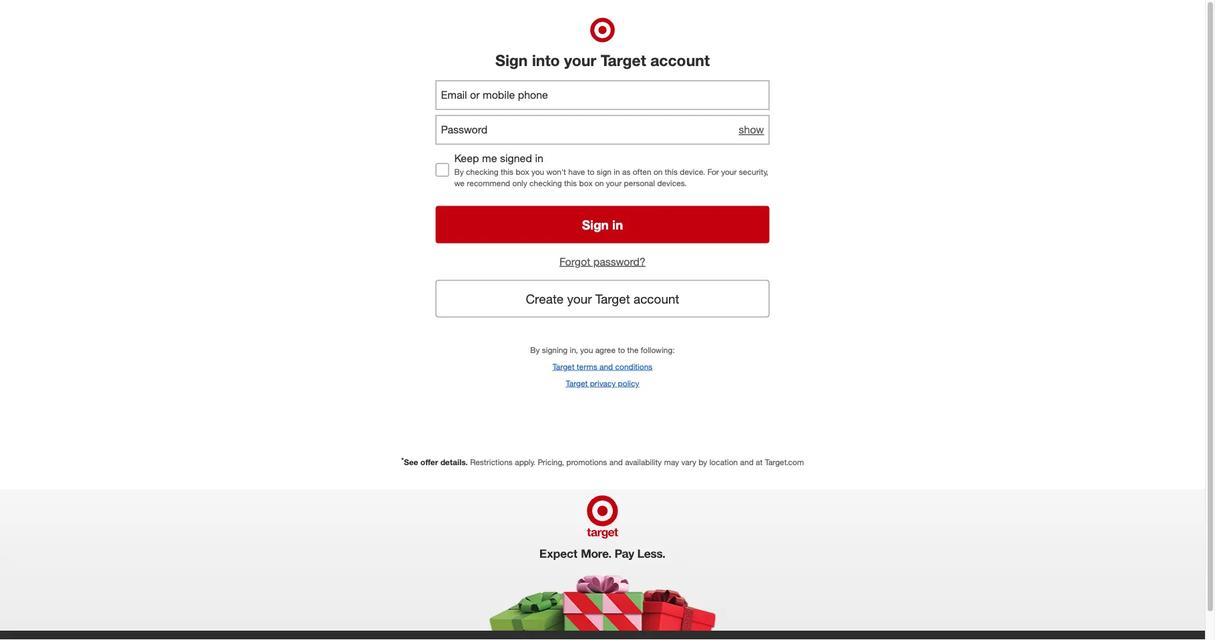 Task type: locate. For each thing, give the bounding box(es) containing it.
checking down "won't"
[[530, 178, 562, 188]]

your right create
[[567, 291, 592, 306]]

0 vertical spatial by
[[454, 167, 464, 177]]

this down have
[[564, 178, 577, 188]]

recommend
[[467, 178, 510, 188]]

0 vertical spatial box
[[516, 167, 529, 177]]

1 horizontal spatial to
[[618, 345, 625, 355]]

0 horizontal spatial you
[[531, 167, 544, 177]]

0 horizontal spatial on
[[595, 178, 604, 188]]

sign
[[597, 167, 612, 177]]

won't
[[547, 167, 566, 177]]

device.
[[680, 167, 705, 177]]

you left "won't"
[[531, 167, 544, 177]]

create your target account
[[526, 291, 679, 306]]

by signing in, you agree to the following:
[[530, 345, 675, 355]]

0 vertical spatial you
[[531, 167, 544, 177]]

1 horizontal spatial box
[[579, 178, 593, 188]]

0 horizontal spatial sign
[[495, 51, 528, 69]]

0 vertical spatial sign
[[495, 51, 528, 69]]

1 vertical spatial in
[[614, 167, 620, 177]]

sign for sign in
[[582, 217, 609, 232]]

your
[[564, 51, 596, 69], [721, 167, 737, 177], [606, 178, 622, 188], [567, 291, 592, 306]]

0 vertical spatial on
[[654, 167, 663, 177]]

see
[[404, 457, 418, 467]]

None text field
[[436, 81, 769, 110]]

sign in
[[582, 217, 623, 232]]

box up only
[[516, 167, 529, 177]]

checking up recommend
[[466, 167, 499, 177]]

you
[[531, 167, 544, 177], [580, 345, 593, 355]]

1 vertical spatial by
[[530, 345, 540, 355]]

on
[[654, 167, 663, 177], [595, 178, 604, 188]]

0 vertical spatial to
[[587, 167, 595, 177]]

1 vertical spatial box
[[579, 178, 593, 188]]

None password field
[[436, 115, 769, 145]]

pricing,
[[538, 457, 564, 467]]

to
[[587, 167, 595, 177], [618, 345, 625, 355]]

target terms and conditions
[[553, 362, 653, 372]]

by left signing
[[530, 345, 540, 355]]

you right in, at the left of the page
[[580, 345, 593, 355]]

password?
[[593, 255, 646, 268]]

box down have
[[579, 178, 593, 188]]

0 horizontal spatial checking
[[466, 167, 499, 177]]

into
[[532, 51, 560, 69]]

this up devices.
[[665, 167, 678, 177]]

in left as
[[614, 167, 620, 177]]

privacy
[[590, 378, 616, 388]]

by
[[454, 167, 464, 177], [530, 345, 540, 355]]

security,
[[739, 167, 768, 177]]

1 horizontal spatial by
[[530, 345, 540, 355]]

target.com
[[765, 457, 804, 467]]

1 vertical spatial you
[[580, 345, 593, 355]]

details.
[[440, 457, 468, 467]]

your down "sign"
[[606, 178, 622, 188]]

sign up the forgot password?
[[582, 217, 609, 232]]

account
[[650, 51, 710, 69], [634, 291, 679, 306]]

sign for sign into your target account
[[495, 51, 528, 69]]

may
[[664, 457, 679, 467]]

and
[[600, 362, 613, 372], [609, 457, 623, 467], [740, 457, 754, 467]]

to left the
[[618, 345, 625, 355]]

on right often
[[654, 167, 663, 177]]

create your target account button
[[436, 280, 769, 317]]

promotions
[[566, 457, 607, 467]]

0 horizontal spatial by
[[454, 167, 464, 177]]

in
[[535, 152, 543, 165], [614, 167, 620, 177], [612, 217, 623, 232]]

offer
[[421, 457, 438, 467]]

by up we
[[454, 167, 464, 177]]

1 horizontal spatial sign
[[582, 217, 609, 232]]

forgot password?
[[560, 255, 646, 268]]

1 vertical spatial account
[[634, 291, 679, 306]]

2 vertical spatial in
[[612, 217, 623, 232]]

and down agree
[[600, 362, 613, 372]]

your right into
[[564, 51, 596, 69]]

signed
[[500, 152, 532, 165]]

on down "sign"
[[595, 178, 604, 188]]

sign inside button
[[582, 217, 609, 232]]

sign
[[495, 51, 528, 69], [582, 217, 609, 232]]

only
[[512, 178, 527, 188]]

1 vertical spatial on
[[595, 178, 604, 188]]

apply.
[[515, 457, 536, 467]]

keep me signed in by checking this box you won't have to sign in as often on this device. for your security, we recommend only checking this box on your personal devices.
[[454, 152, 768, 188]]

1 vertical spatial sign
[[582, 217, 609, 232]]

your inside button
[[567, 291, 592, 306]]

to left "sign"
[[587, 167, 595, 177]]

your right 'for'
[[721, 167, 737, 177]]

1 vertical spatial checking
[[530, 178, 562, 188]]

None checkbox
[[436, 163, 449, 177]]

by
[[699, 457, 707, 467]]

1 horizontal spatial you
[[580, 345, 593, 355]]

checking
[[466, 167, 499, 177], [530, 178, 562, 188]]

box
[[516, 167, 529, 177], [579, 178, 593, 188]]

target privacy policy link
[[566, 378, 639, 389]]

in up password?
[[612, 217, 623, 232]]

in inside button
[[612, 217, 623, 232]]

show button
[[739, 122, 764, 138]]

this down 'signed'
[[501, 167, 514, 177]]

sign left into
[[495, 51, 528, 69]]

we
[[454, 178, 465, 188]]

this
[[501, 167, 514, 177], [665, 167, 678, 177], [564, 178, 577, 188]]

0 vertical spatial in
[[535, 152, 543, 165]]

target
[[601, 51, 646, 69], [595, 291, 630, 306], [553, 362, 575, 372], [566, 378, 588, 388]]

1 horizontal spatial checking
[[530, 178, 562, 188]]

in right 'signed'
[[535, 152, 543, 165]]

have
[[568, 167, 585, 177]]

show
[[739, 123, 764, 136]]

0 horizontal spatial to
[[587, 167, 595, 177]]



Task type: vqa. For each thing, say whether or not it's contained in the screenshot.
the results
no



Task type: describe. For each thing, give the bounding box(es) containing it.
0 horizontal spatial this
[[501, 167, 514, 177]]

availability
[[625, 457, 662, 467]]

by inside keep me signed in by checking this box you won't have to sign in as often on this device. for your security, we recommend only checking this box on your personal devices.
[[454, 167, 464, 177]]

in,
[[570, 345, 578, 355]]

at
[[756, 457, 763, 467]]

*
[[401, 456, 404, 464]]

you inside keep me signed in by checking this box you won't have to sign in as often on this device. for your security, we recommend only checking this box on your personal devices.
[[531, 167, 544, 177]]

devices.
[[657, 178, 687, 188]]

target terms and conditions link
[[553, 361, 653, 372]]

often
[[633, 167, 651, 177]]

account inside button
[[634, 291, 679, 306]]

target privacy policy
[[566, 378, 639, 388]]

sign in button
[[436, 206, 769, 243]]

for
[[707, 167, 719, 177]]

and left the at
[[740, 457, 754, 467]]

vary
[[681, 457, 696, 467]]

personal
[[624, 178, 655, 188]]

agree
[[595, 345, 616, 355]]

forgot
[[560, 255, 590, 268]]

1 vertical spatial to
[[618, 345, 625, 355]]

following:
[[641, 345, 675, 355]]

signing
[[542, 345, 568, 355]]

0 horizontal spatial box
[[516, 167, 529, 177]]

0 vertical spatial checking
[[466, 167, 499, 177]]

target: expect more. pay less. image
[[415, 490, 790, 631]]

sign into your target account
[[495, 51, 710, 69]]

1 horizontal spatial this
[[564, 178, 577, 188]]

and left availability at bottom right
[[609, 457, 623, 467]]

1 horizontal spatial on
[[654, 167, 663, 177]]

target inside button
[[595, 291, 630, 306]]

as
[[622, 167, 631, 177]]

create
[[526, 291, 564, 306]]

location
[[710, 457, 738, 467]]

conditions
[[615, 362, 653, 372]]

to inside keep me signed in by checking this box you won't have to sign in as often on this device. for your security, we recommend only checking this box on your personal devices.
[[587, 167, 595, 177]]

* see offer details. restrictions apply. pricing, promotions and availability may vary by location and at target.com
[[401, 456, 804, 467]]

2 horizontal spatial this
[[665, 167, 678, 177]]

0 vertical spatial account
[[650, 51, 710, 69]]

forgot password? link
[[560, 255, 646, 268]]

terms
[[577, 362, 597, 372]]

me
[[482, 152, 497, 165]]

restrictions
[[470, 457, 513, 467]]

policy
[[618, 378, 639, 388]]

keep
[[454, 152, 479, 165]]

the
[[627, 345, 639, 355]]



